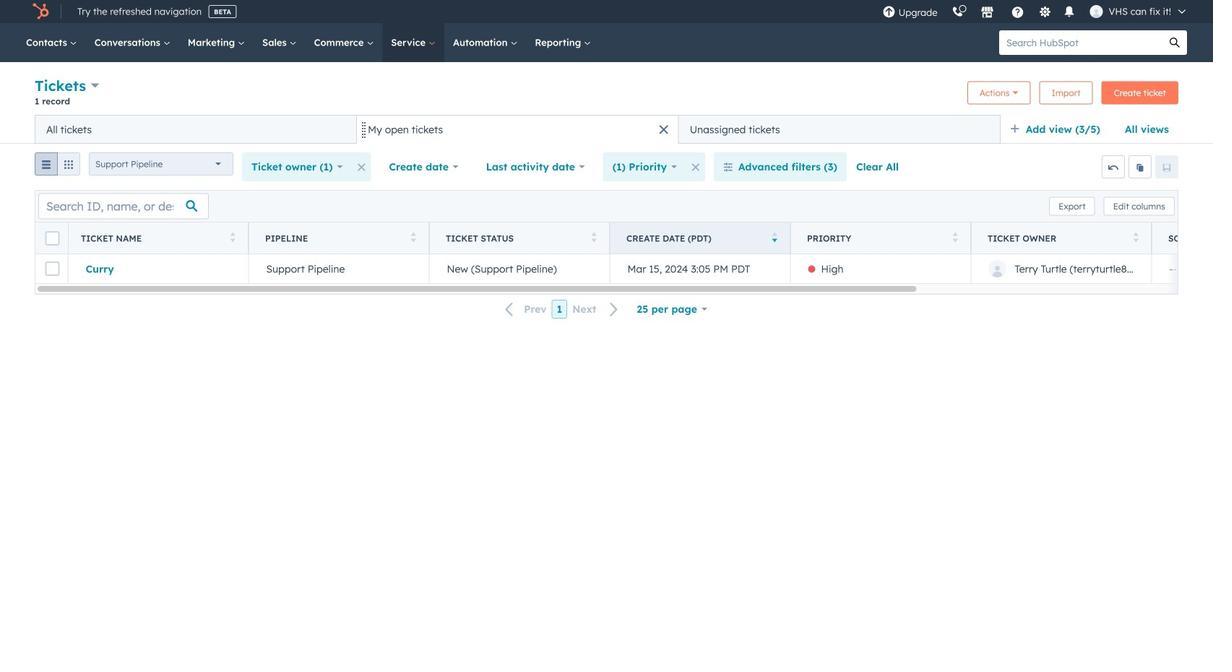 Task type: vqa. For each thing, say whether or not it's contained in the screenshot.
menu
yes



Task type: locate. For each thing, give the bounding box(es) containing it.
press to sort. image
[[953, 232, 959, 243]]

4 press to sort. image from the left
[[1134, 232, 1139, 243]]

1 press to sort. image from the left
[[230, 232, 236, 243]]

2 press to sort. element from the left
[[411, 232, 416, 245]]

press to sort. image for second press to sort. element from the left
[[411, 232, 416, 243]]

group
[[35, 153, 80, 181]]

terry turtle image
[[1091, 5, 1104, 18]]

3 press to sort. image from the left
[[592, 232, 597, 243]]

press to sort. image for 5th press to sort. element from right
[[230, 232, 236, 243]]

press to sort. image for 1st press to sort. element from the right
[[1134, 232, 1139, 243]]

press to sort. element
[[230, 232, 236, 245], [411, 232, 416, 245], [592, 232, 597, 245], [953, 232, 959, 245], [1134, 232, 1139, 245]]

4 press to sort. element from the left
[[953, 232, 959, 245]]

3 press to sort. element from the left
[[592, 232, 597, 245]]

menu
[[876, 0, 1196, 23]]

press to sort. image for third press to sort. element from the left
[[592, 232, 597, 243]]

banner
[[35, 75, 1179, 115]]

pagination navigation
[[497, 300, 628, 319]]

2 press to sort. image from the left
[[411, 232, 416, 243]]

press to sort. image
[[230, 232, 236, 243], [411, 232, 416, 243], [592, 232, 597, 243], [1134, 232, 1139, 243]]



Task type: describe. For each thing, give the bounding box(es) containing it.
descending sort. press to sort ascending. image
[[772, 232, 778, 243]]

descending sort. press to sort ascending. element
[[772, 232, 778, 245]]

1 press to sort. element from the left
[[230, 232, 236, 245]]

Search HubSpot search field
[[1000, 30, 1163, 55]]

Search ID, name, or description search field
[[38, 193, 209, 219]]

marketplaces image
[[981, 7, 994, 20]]

5 press to sort. element from the left
[[1134, 232, 1139, 245]]



